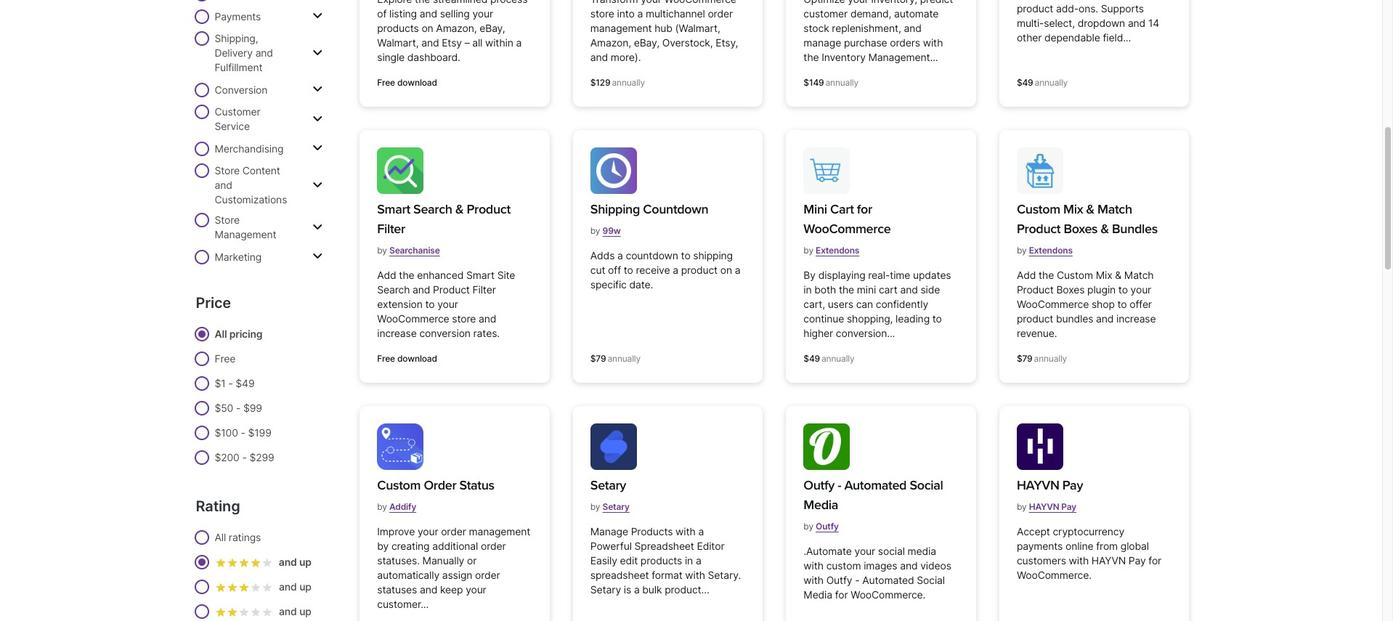 Task type: locate. For each thing, give the bounding box(es) containing it.
woocommerce inside add the enhanced smart site search and product filter extension to your woocommerce store and increase conversion rates.
[[377, 312, 449, 325]]

- down custom
[[855, 574, 860, 586]]

0 horizontal spatial products
[[377, 22, 419, 34]]

amazon,
[[436, 22, 477, 34], [591, 36, 631, 49]]

0 vertical spatial search
[[413, 201, 452, 217]]

1 extendons from the left
[[816, 245, 860, 256]]

increase inside the add the custom mix & match product boxes plugin to your woocommerce shop to offer product bundles and increase revenue.
[[1117, 312, 1156, 325]]

1 horizontal spatial for
[[857, 201, 872, 217]]

all left ratings
[[215, 531, 226, 543]]

a up editor
[[698, 525, 704, 538]]

your up conversion
[[438, 298, 458, 310]]

replenishment,
[[832, 22, 901, 34]]

cart
[[830, 201, 854, 217]]

0 horizontal spatial search
[[377, 283, 410, 296]]

woocommerce. down customers on the bottom of page
[[1017, 569, 1092, 581]]

0 vertical spatial automated
[[845, 477, 907, 493]]

0 horizontal spatial management
[[469, 525, 530, 538]]

filter inside add the enhanced smart site search and product filter extension to your woocommerce store and increase conversion rates.
[[473, 283, 496, 296]]

2 extendons from the left
[[1029, 245, 1073, 256]]

2 vertical spatial pay
[[1129, 554, 1146, 567]]

social down videos
[[917, 574, 945, 586]]

the inside explore the streamlined process of listing and selling your products on amazon, ebay, walmart, and etsy – all within a single dashboard.
[[415, 0, 430, 5]]

edit
[[620, 554, 638, 567]]

on
[[422, 22, 433, 34], [721, 264, 732, 276]]

amazon, inside explore the streamlined process of listing and selling your products on amazon, ebay, walmart, and etsy – all within a single dashboard.
[[436, 22, 477, 34]]

and inside the add the custom mix & match product boxes plugin to your woocommerce shop to offer product bundles and increase revenue.
[[1096, 312, 1114, 325]]

2 add from the left
[[1017, 269, 1036, 281]]

add for filter
[[377, 269, 396, 281]]

0 horizontal spatial woocommerce.
[[851, 588, 926, 601]]

- left $199
[[241, 426, 245, 439]]

match up bundles
[[1098, 201, 1133, 217]]

0 vertical spatial product
[[681, 264, 718, 276]]

store up conversion
[[452, 312, 476, 325]]

customizations
[[215, 193, 287, 206]]

products inside explore the streamlined process of listing and selling your products on amazon, ebay, walmart, and etsy – all within a single dashboard.
[[377, 22, 419, 34]]

0 vertical spatial up
[[299, 556, 312, 568]]

1 horizontal spatial management
[[591, 22, 652, 34]]

0 vertical spatial custom
[[1017, 201, 1061, 217]]

0 horizontal spatial mix
[[1064, 201, 1083, 217]]

filter
[[377, 221, 405, 237], [473, 283, 496, 296]]

- for $200
[[242, 451, 247, 464]]

1 and up from the top
[[276, 556, 312, 568]]

1 vertical spatial automated
[[863, 574, 914, 586]]

online
[[1066, 540, 1094, 552]]

by left 99w link
[[591, 225, 600, 236]]

1 horizontal spatial woocommerce.
[[1017, 569, 1092, 581]]

1 horizontal spatial search
[[413, 201, 452, 217]]

1 vertical spatial increase
[[377, 327, 417, 339]]

1 vertical spatial free download
[[377, 353, 437, 364]]

1 horizontal spatial on
[[721, 264, 732, 276]]

smart search & product filter link
[[377, 200, 532, 239]]

editor
[[697, 540, 725, 552]]

1 horizontal spatial filter
[[473, 283, 496, 296]]

boxes left bundles
[[1064, 221, 1098, 237]]

by extendons
[[804, 245, 860, 256], [1017, 245, 1073, 256]]

search inside smart search & product filter
[[413, 201, 452, 217]]

2 download from the top
[[397, 353, 437, 364]]

1 horizontal spatial smart
[[466, 269, 495, 281]]

outfy ‑ automated social media
[[804, 477, 943, 513]]

by down improve
[[377, 540, 389, 552]]

pay down hayvn pay at the bottom right of the page
[[1062, 501, 1077, 512]]

store inside store management
[[215, 214, 240, 226]]

1 $79 from the left
[[591, 353, 606, 364]]

1 horizontal spatial $49
[[804, 353, 820, 364]]

1 $79 annually from the left
[[591, 353, 641, 364]]

woocommerce up the bundles
[[1017, 298, 1089, 310]]

product down shipping
[[681, 264, 718, 276]]

free down single
[[377, 77, 395, 88]]

0 horizontal spatial by extendons
[[804, 245, 860, 256]]

1 vertical spatial mix
[[1096, 269, 1113, 281]]

by up accept
[[1017, 501, 1027, 512]]

1 vertical spatial for
[[1149, 554, 1162, 567]]

all ratings
[[215, 531, 261, 543]]

in down spreadsheet
[[685, 554, 693, 567]]

cut
[[591, 264, 605, 276]]

- for $100
[[241, 426, 245, 439]]

custom inside custom mix & match product boxes & bundles
[[1017, 201, 1061, 217]]

show subcategories image for marketing
[[313, 251, 323, 262]]

0 vertical spatial and up
[[276, 556, 312, 568]]

1 by extendons from the left
[[804, 245, 860, 256]]

woocommerce down extension
[[377, 312, 449, 325]]

search up searchanise
[[413, 201, 452, 217]]

management up or
[[469, 525, 530, 538]]

store for store content and customizations
[[215, 164, 240, 177]]

products up walmart,
[[377, 22, 419, 34]]

2 by extendons from the left
[[1017, 245, 1073, 256]]

products inside manage products with a powerful spreadsheet editor easily edit products in a spreadsheet format with setary. setary is a bulk product...
[[641, 554, 682, 567]]

0 vertical spatial ebay,
[[480, 22, 505, 34]]

woocommerce.
[[1017, 569, 1092, 581], [851, 588, 926, 601]]

store up management
[[215, 214, 240, 226]]

store down merchandising
[[215, 164, 240, 177]]

0 horizontal spatial $79 annually
[[591, 353, 641, 364]]

1 show subcategories image from the top
[[313, 47, 323, 58]]

real-
[[868, 269, 890, 281]]

extendons link for mini
[[816, 239, 860, 262]]

site
[[497, 269, 515, 281]]

and inside optimize your inventory, predict customer demand, automate stock replenishment, and manage purchase orders with the inventory management...
[[904, 22, 922, 34]]

continue
[[804, 312, 844, 325]]

setary link up manage
[[603, 495, 630, 518]]

show subcategories image for payments
[[313, 10, 323, 22]]

shopping,
[[847, 312, 893, 325]]

1 horizontal spatial $49 annually
[[1017, 77, 1068, 88]]

$50 - $99
[[215, 402, 262, 414]]

store
[[215, 164, 240, 177], [215, 214, 240, 226]]

your inside transform your woocommerce store into a multichannel order management hub (walmart, amazon, ebay, overstock, etsy, and more).
[[641, 0, 662, 5]]

1 show subcategories image from the top
[[313, 10, 323, 22]]

automated right ‑
[[845, 477, 907, 493]]

automated down the images
[[863, 574, 914, 586]]

woocommerce down the 'cart'
[[804, 221, 891, 237]]

0 vertical spatial woocommerce.
[[1017, 569, 1092, 581]]

and inside improve your order management by creating additional order statuses. manually or automatically assign order statuses and keep your customer...
[[420, 583, 438, 596]]

shipping
[[591, 201, 640, 217]]

add the custom mix & match product boxes plugin to your woocommerce shop to offer product bundles and increase revenue.
[[1017, 269, 1156, 339]]

specific
[[591, 278, 627, 291]]

your up the images
[[855, 545, 876, 557]]

3 show subcategories image from the top
[[313, 113, 323, 125]]

orders
[[890, 36, 921, 49]]

1 horizontal spatial store
[[591, 7, 614, 20]]

add inside add the enhanced smart site search and product filter extension to your woocommerce store and increase conversion rates.
[[377, 269, 396, 281]]

by extendons for custom mix & match product boxes & bundles
[[1017, 245, 1073, 256]]

additional
[[432, 540, 478, 552]]

mini cart for woocommerce link
[[804, 200, 959, 239]]

0 vertical spatial increase
[[1117, 312, 1156, 325]]

the down by searchanise
[[399, 269, 414, 281]]

media inside outfy ‑ automated social media
[[804, 497, 838, 513]]

product up revenue.
[[1017, 312, 1054, 325]]

products
[[377, 22, 419, 34], [641, 554, 682, 567]]

0 vertical spatial smart
[[377, 201, 410, 217]]

free for add the enhanced smart site search and product filter extension to your woocommerce store and increase conversion rates.
[[377, 353, 395, 364]]

a right is on the bottom left of page
[[634, 583, 640, 596]]

to inside by displaying real-time updates in both the mini cart and side cart, users can confidently continue shopping, leading to higher conversion...
[[933, 312, 942, 325]]

1 vertical spatial setary
[[603, 501, 630, 512]]

content
[[243, 164, 280, 177]]

custom
[[827, 559, 861, 572]]

filter inside smart search & product filter
[[377, 221, 405, 237]]

0 vertical spatial store
[[215, 164, 240, 177]]

2 vertical spatial hayvn
[[1092, 554, 1126, 567]]

3 and up from the top
[[276, 605, 312, 618]]

1 horizontal spatial by extendons
[[1017, 245, 1073, 256]]

by inside improve your order management by creating additional order statuses. manually or automatically assign order statuses and keep your customer...
[[377, 540, 389, 552]]

confidently
[[876, 298, 929, 310]]

0 horizontal spatial $79
[[591, 353, 606, 364]]

filter up by searchanise
[[377, 221, 405, 237]]

free download down conversion
[[377, 353, 437, 364]]

a right within
[[516, 36, 522, 49]]

1 vertical spatial ebay,
[[634, 36, 660, 49]]

by for hayvn pay
[[1017, 501, 1027, 512]]

to right plugin on the top right of the page
[[1119, 283, 1128, 296]]

woocommerce inside the add the custom mix & match product boxes plugin to your woocommerce shop to offer product bundles and increase revenue.
[[1017, 298, 1089, 310]]

outfy left ‑
[[804, 477, 835, 493]]

optimize
[[804, 0, 845, 5]]

adds
[[591, 249, 615, 262]]

management down into
[[591, 22, 652, 34]]

1 vertical spatial custom
[[1057, 269, 1093, 281]]

countdown
[[643, 201, 709, 217]]

(walmart,
[[675, 22, 720, 34]]

2 horizontal spatial $49
[[1017, 77, 1034, 88]]

spreadsheet
[[591, 569, 649, 581]]

6 show subcategories image from the top
[[313, 221, 323, 233]]

and inside store content and customizations
[[215, 179, 232, 191]]

media up by outfy
[[804, 497, 838, 513]]

on inside explore the streamlined process of listing and selling your products on amazon, ebay, walmart, and etsy – all within a single dashboard.
[[422, 22, 433, 34]]

2 and up from the top
[[276, 581, 312, 593]]

amazon, down the selling
[[436, 22, 477, 34]]

add the enhanced smart site search and product filter extension to your woocommerce store and increase conversion rates.
[[377, 269, 515, 339]]

by left addify 'link'
[[377, 501, 387, 512]]

1 store from the top
[[215, 164, 240, 177]]

the down manage
[[804, 51, 819, 63]]

1 media from the top
[[804, 497, 838, 513]]

extendons up displaying
[[816, 245, 860, 256]]

2 show subcategories image from the top
[[313, 84, 323, 95]]

1 extendons link from the left
[[816, 239, 860, 262]]

extendons for custom
[[1029, 245, 1073, 256]]

1 all from the top
[[215, 328, 227, 340]]

store inside store content and customizations
[[215, 164, 240, 177]]

download down dashboard.
[[397, 77, 437, 88]]

99w
[[603, 225, 621, 236]]

annually for optimize your inventory, predict customer demand, automate stock replenishment, and manage purchase orders with the inventory management...
[[826, 77, 859, 88]]

add inside the add the custom mix & match product boxes plugin to your woocommerce shop to offer product bundles and increase revenue.
[[1017, 269, 1036, 281]]

by for shipping countdown
[[591, 225, 600, 236]]

smart left 'site'
[[466, 269, 495, 281]]

for inside mini cart for woocommerce
[[857, 201, 872, 217]]

hayvn down from
[[1092, 554, 1126, 567]]

0 horizontal spatial on
[[422, 22, 433, 34]]

by outfy
[[804, 521, 839, 532]]

2 store from the top
[[215, 214, 240, 226]]

1 vertical spatial products
[[641, 554, 682, 567]]

hayvn pay link down hayvn pay at the bottom right of the page
[[1029, 495, 1077, 518]]

1 vertical spatial media
[[804, 588, 833, 601]]

the inside by displaying real-time updates in both the mini cart and side cart, users can confidently continue shopping, leading to higher conversion...
[[839, 283, 854, 296]]

2 extendons link from the left
[[1029, 239, 1073, 262]]

1 horizontal spatial extendons link
[[1029, 239, 1073, 262]]

by hayvn pay
[[1017, 501, 1077, 512]]

0 horizontal spatial for
[[835, 588, 848, 601]]

ebay, inside transform your woocommerce store into a multichannel order management hub (walmart, amazon, ebay, overstock, etsy, and more).
[[634, 36, 660, 49]]

free download for add the enhanced smart site search and product filter extension to your woocommerce store and increase conversion rates.
[[377, 353, 437, 364]]

& inside the add the custom mix & match product boxes plugin to your woocommerce shop to offer product bundles and increase revenue.
[[1115, 269, 1122, 281]]

1 vertical spatial woocommerce.
[[851, 588, 926, 601]]

free download for explore the streamlined process of listing and selling your products on amazon, ebay, walmart, and etsy – all within a single dashboard.
[[377, 77, 437, 88]]

search up extension
[[377, 283, 410, 296]]

0 horizontal spatial add
[[377, 269, 396, 281]]

0 vertical spatial $49
[[1017, 77, 1034, 88]]

1 vertical spatial filter
[[473, 283, 496, 296]]

to inside add the enhanced smart site search and product filter extension to your woocommerce store and increase conversion rates.
[[425, 298, 435, 310]]

your inside .automate your social media with custom images and videos with outfy - automated social media for woocommerce.
[[855, 545, 876, 557]]

your up multichannel
[[641, 0, 662, 5]]

2 vertical spatial outfy
[[827, 574, 853, 586]]

store down transform
[[591, 7, 614, 20]]

annually for add the custom mix & match product boxes plugin to your woocommerce shop to offer product bundles and increase revenue.
[[1034, 353, 1067, 364]]

and up
[[276, 556, 312, 568], [276, 581, 312, 593], [276, 605, 312, 618]]

free down extension
[[377, 353, 395, 364]]

0 horizontal spatial store
[[452, 312, 476, 325]]

by
[[591, 225, 600, 236], [377, 245, 387, 256], [804, 245, 814, 256], [1017, 245, 1027, 256], [377, 501, 387, 512], [591, 501, 600, 512], [1017, 501, 1027, 512], [804, 521, 814, 532], [377, 540, 389, 552]]

search
[[413, 201, 452, 217], [377, 283, 410, 296]]

- right $1 on the left bottom
[[228, 377, 233, 389]]

conversion
[[420, 327, 471, 339]]

by up by
[[804, 245, 814, 256]]

1 download from the top
[[397, 77, 437, 88]]

your up offer
[[1131, 283, 1152, 296]]

transform your woocommerce store into a multichannel order management hub (walmart, amazon, ebay, overstock, etsy, and more).
[[591, 0, 738, 63]]

0 vertical spatial social
[[910, 477, 943, 493]]

customers
[[1017, 554, 1066, 567]]

mini
[[857, 283, 876, 296]]

for down global
[[1149, 554, 1162, 567]]

shipping,
[[215, 32, 258, 44]]

extendons for mini
[[816, 245, 860, 256]]

0 vertical spatial boxes
[[1064, 221, 1098, 237]]

0 vertical spatial for
[[857, 201, 872, 217]]

service
[[215, 120, 250, 132]]

1 horizontal spatial $79 annually
[[1017, 353, 1067, 364]]

manage
[[591, 525, 628, 538]]

- right $50
[[236, 402, 241, 414]]

0 vertical spatial download
[[397, 77, 437, 88]]

keep
[[440, 583, 463, 596]]

smart up by searchanise
[[377, 201, 410, 217]]

improve your order management by creating additional order statuses. manually or automatically assign order statuses and keep your customer...
[[377, 525, 530, 610]]

2 $79 annually from the left
[[1017, 353, 1067, 364]]

0 vertical spatial on
[[422, 22, 433, 34]]

0 horizontal spatial increase
[[377, 327, 417, 339]]

2 vertical spatial for
[[835, 588, 848, 601]]

5 show subcategories image from the top
[[313, 179, 323, 191]]

by extendons for mini cart for woocommerce
[[804, 245, 860, 256]]

amazon, inside transform your woocommerce store into a multichannel order management hub (walmart, amazon, ebay, overstock, etsy, and more).
[[591, 36, 631, 49]]

woocommerce. down the images
[[851, 588, 926, 601]]

your inside explore the streamlined process of listing and selling your products on amazon, ebay, walmart, and etsy – all within a single dashboard.
[[473, 7, 493, 20]]

1 vertical spatial $49
[[804, 353, 820, 364]]

2 vertical spatial setary
[[591, 583, 621, 596]]

ebay, down hub
[[634, 36, 660, 49]]

woocommerce up (walmart,
[[664, 0, 737, 5]]

0 vertical spatial pay
[[1063, 477, 1083, 493]]

to left shipping
[[681, 249, 691, 262]]

setary up manage
[[603, 501, 630, 512]]

1 vertical spatial social
[[917, 574, 945, 586]]

0 horizontal spatial product
[[681, 264, 718, 276]]

adds a countdown to shipping cut off to receive a product on a specific date.
[[591, 249, 741, 291]]

free up $1 on the left bottom
[[215, 352, 236, 365]]

your down "assign" at the bottom left of the page
[[466, 583, 487, 596]]

a inside transform your woocommerce store into a multichannel order management hub (walmart, amazon, ebay, overstock, etsy, and more).
[[637, 7, 643, 20]]

product inside the add the custom mix & match product boxes plugin to your woocommerce shop to offer product bundles and increase revenue.
[[1017, 312, 1054, 325]]

match
[[1098, 201, 1133, 217], [1125, 269, 1154, 281]]

boxes
[[1064, 221, 1098, 237], [1057, 283, 1085, 296]]

1 vertical spatial boxes
[[1057, 283, 1085, 296]]

hayvn up by hayvn pay
[[1017, 477, 1060, 493]]

customer service
[[215, 105, 261, 132]]

by 99w
[[591, 225, 621, 236]]

match inside custom mix & match product boxes & bundles
[[1098, 201, 1133, 217]]

0 vertical spatial filter
[[377, 221, 405, 237]]

woocommerce. inside accept cryptocurrency payments online from global customers with hayvn pay for woocommerce.
[[1017, 569, 1092, 581]]

off
[[608, 264, 621, 276]]

mix inside the add the custom mix & match product boxes plugin to your woocommerce shop to offer product bundles and increase revenue.
[[1096, 269, 1113, 281]]

by for custom mix & match product boxes & bundles
[[1017, 245, 1027, 256]]

1 vertical spatial match
[[1125, 269, 1154, 281]]

your up demand,
[[848, 0, 869, 5]]

order inside transform your woocommerce store into a multichannel order management hub (walmart, amazon, ebay, overstock, etsy, and more).
[[708, 7, 733, 20]]

1 free download from the top
[[377, 77, 437, 88]]

match inside the add the custom mix & match product boxes plugin to your woocommerce shop to offer product bundles and increase revenue.
[[1125, 269, 1154, 281]]

automated inside .automate your social media with custom images and videos with outfy - automated social media for woocommerce.
[[863, 574, 914, 586]]

ebay, inside explore the streamlined process of listing and selling your products on amazon, ebay, walmart, and etsy – all within a single dashboard.
[[480, 22, 505, 34]]

the inside the add the custom mix & match product boxes plugin to your woocommerce shop to offer product bundles and increase revenue.
[[1039, 269, 1054, 281]]

0 horizontal spatial $49
[[236, 377, 255, 389]]

2 horizontal spatial for
[[1149, 554, 1162, 567]]

custom for custom mix & match product boxes & bundles
[[1017, 201, 1061, 217]]

social up media on the bottom right of page
[[910, 477, 943, 493]]

custom
[[1017, 201, 1061, 217], [1057, 269, 1093, 281], [377, 477, 421, 493]]

a left by
[[735, 264, 741, 276]]

for right the 'cart'
[[857, 201, 872, 217]]

by left outfy link
[[804, 521, 814, 532]]

1 horizontal spatial increase
[[1117, 312, 1156, 325]]

1 horizontal spatial products
[[641, 554, 682, 567]]

by down custom mix & match product boxes & bundles
[[1017, 245, 1027, 256]]

shop
[[1092, 298, 1115, 310]]

media down custom
[[804, 588, 833, 601]]

mix
[[1064, 201, 1083, 217], [1096, 269, 1113, 281]]

all
[[472, 36, 483, 49]]

$49
[[1017, 77, 1034, 88], [804, 353, 820, 364], [236, 377, 255, 389]]

2 $79 from the left
[[1017, 353, 1033, 364]]

increase down extension
[[377, 327, 417, 339]]

2 media from the top
[[804, 588, 833, 601]]

your
[[641, 0, 662, 5], [848, 0, 869, 5], [473, 7, 493, 20], [1131, 283, 1152, 296], [438, 298, 458, 310], [418, 525, 438, 538], [855, 545, 876, 557], [466, 583, 487, 596]]

products for format
[[641, 554, 682, 567]]

and inside .automate your social media with custom images and videos with outfy - automated social media for woocommerce.
[[900, 559, 918, 572]]

1 horizontal spatial amazon,
[[591, 36, 631, 49]]

a up off
[[618, 249, 623, 262]]

custom order status link
[[377, 476, 495, 495]]

2 all from the top
[[215, 531, 226, 543]]

setary up by setary
[[591, 477, 626, 493]]

your down streamlined
[[473, 7, 493, 20]]

users
[[828, 298, 854, 310]]

a inside explore the streamlined process of listing and selling your products on amazon, ebay, walmart, and etsy – all within a single dashboard.
[[516, 36, 522, 49]]

store management
[[215, 214, 276, 240]]

0 vertical spatial mix
[[1064, 201, 1083, 217]]

0 vertical spatial match
[[1098, 201, 1133, 217]]

2 free download from the top
[[377, 353, 437, 364]]

automate
[[894, 7, 939, 20]]

the up listing
[[415, 0, 430, 5]]

1 vertical spatial search
[[377, 283, 410, 296]]

free for explore the streamlined process of listing and selling your products on amazon, ebay, walmart, and etsy – all within a single dashboard.
[[377, 77, 395, 88]]

up
[[299, 556, 312, 568], [299, 581, 312, 593], [299, 605, 312, 618]]

by extendons up displaying
[[804, 245, 860, 256]]

1 horizontal spatial in
[[804, 283, 812, 296]]

1 vertical spatial smart
[[466, 269, 495, 281]]

listing
[[389, 7, 417, 20]]

1 vertical spatial and up
[[276, 581, 312, 593]]

0 horizontal spatial extendons
[[816, 245, 860, 256]]

smart
[[377, 201, 410, 217], [466, 269, 495, 281]]

with
[[923, 36, 943, 49], [676, 525, 696, 538], [1069, 554, 1089, 567], [804, 559, 824, 572], [685, 569, 705, 581], [804, 574, 824, 586]]

a down editor
[[696, 554, 702, 567]]

outfy inside .automate your social media with custom images and videos with outfy - automated social media for woocommerce.
[[827, 574, 853, 586]]

1 horizontal spatial extendons
[[1029, 245, 1073, 256]]

woocommerce. inside .automate your social media with custom images and videos with outfy - automated social media for woocommerce.
[[851, 588, 926, 601]]

&
[[455, 201, 464, 217], [1087, 201, 1095, 217], [1101, 221, 1109, 237], [1115, 269, 1122, 281]]

1 horizontal spatial product
[[1017, 312, 1054, 325]]

- left $299
[[242, 451, 247, 464]]

pay up by hayvn pay
[[1063, 477, 1083, 493]]

updates
[[913, 269, 951, 281]]

0 horizontal spatial extendons link
[[816, 239, 860, 262]]

management inside improve your order management by creating additional order statuses. manually or automatically assign order statuses and keep your customer...
[[469, 525, 530, 538]]

addify link
[[389, 495, 416, 518]]

automated
[[845, 477, 907, 493], [863, 574, 914, 586]]

to right extension
[[425, 298, 435, 310]]

0 vertical spatial media
[[804, 497, 838, 513]]

- inside .automate your social media with custom images and videos with outfy - automated social media for woocommerce.
[[855, 574, 860, 586]]

$99
[[243, 402, 262, 414]]

1 vertical spatial amazon,
[[591, 36, 631, 49]]

0 vertical spatial amazon,
[[436, 22, 477, 34]]

your inside optimize your inventory, predict customer demand, automate stock replenishment, and manage purchase orders with the inventory management...
[[848, 0, 869, 5]]

order
[[708, 7, 733, 20], [441, 525, 466, 538], [481, 540, 506, 552], [475, 569, 500, 581]]

0 horizontal spatial in
[[685, 554, 693, 567]]

annually for adds a countdown to shipping cut off to receive a product on a specific date.
[[608, 353, 641, 364]]

download down conversion
[[397, 353, 437, 364]]

mix inside custom mix & match product boxes & bundles
[[1064, 201, 1083, 217]]

increase down offer
[[1117, 312, 1156, 325]]

0 horizontal spatial smart
[[377, 201, 410, 217]]

products down spreadsheet
[[641, 554, 682, 567]]

management inside transform your woocommerce store into a multichannel order management hub (walmart, amazon, ebay, overstock, etsy, and more).
[[591, 22, 652, 34]]

0 vertical spatial in
[[804, 283, 812, 296]]

0 horizontal spatial ebay,
[[480, 22, 505, 34]]

into
[[617, 7, 635, 20]]

amazon, up 'more).'
[[591, 36, 631, 49]]

explore the streamlined process of listing and selling your products on amazon, ebay, walmart, and etsy – all within a single dashboard.
[[377, 0, 528, 63]]

boxes up the bundles
[[1057, 283, 1085, 296]]

0 vertical spatial outfy
[[804, 477, 835, 493]]

1 vertical spatial up
[[299, 581, 312, 593]]

by up manage
[[591, 501, 600, 512]]

a right into
[[637, 7, 643, 20]]

the up revenue.
[[1039, 269, 1054, 281]]

0 vertical spatial show subcategories image
[[313, 10, 323, 22]]

4 show subcategories image from the top
[[313, 142, 323, 154]]

the inside add the enhanced smart site search and product filter extension to your woocommerce store and increase conversion rates.
[[399, 269, 414, 281]]

0 horizontal spatial $49 annually
[[804, 353, 855, 364]]

filter up "rates."
[[473, 283, 496, 296]]

show subcategories image
[[313, 47, 323, 58], [313, 84, 323, 95], [313, 113, 323, 125], [313, 142, 323, 154], [313, 179, 323, 191], [313, 221, 323, 233]]

on down shipping
[[721, 264, 732, 276]]

2 show subcategories image from the top
[[313, 251, 323, 262]]

1 vertical spatial store
[[452, 312, 476, 325]]

amazon, for and
[[591, 36, 631, 49]]

your inside the add the custom mix & match product boxes plugin to your woocommerce shop to offer product bundles and increase revenue.
[[1131, 283, 1152, 296]]

show subcategories image
[[313, 10, 323, 22], [313, 251, 323, 262]]

for down custom
[[835, 588, 848, 601]]

1 add from the left
[[377, 269, 396, 281]]



Task type: vqa. For each thing, say whether or not it's contained in the screenshot.


Task type: describe. For each thing, give the bounding box(es) containing it.
higher
[[804, 327, 833, 339]]

store for store management
[[215, 214, 240, 226]]

social
[[878, 545, 905, 557]]

add for product
[[1017, 269, 1036, 281]]

in inside manage products with a powerful spreadsheet editor easily edit products in a spreadsheet format with setary. setary is a bulk product...
[[685, 554, 693, 567]]

and inside transform your woocommerce store into a multichannel order management hub (walmart, amazon, ebay, overstock, etsy, and more).
[[591, 51, 608, 63]]

pricing
[[229, 328, 263, 340]]

product inside smart search & product filter
[[467, 201, 511, 217]]

product inside the add the custom mix & match product boxes plugin to your woocommerce shop to offer product bundles and increase revenue.
[[1017, 283, 1054, 296]]

your up creating
[[418, 525, 438, 538]]

& inside smart search & product filter
[[455, 201, 464, 217]]

store inside transform your woocommerce store into a multichannel order management hub (walmart, amazon, ebay, overstock, etsy, and more).
[[591, 7, 614, 20]]

explore
[[377, 0, 412, 5]]

.automate your social media with custom images and videos with outfy - automated social media for woocommerce.
[[804, 545, 952, 601]]

show subcategories image for shipping, delivery and fulfillment
[[313, 47, 323, 58]]

marketing
[[215, 250, 262, 263]]

overstock,
[[662, 36, 713, 49]]

2 vertical spatial up
[[299, 605, 312, 618]]

accept
[[1017, 525, 1050, 538]]

of
[[377, 7, 387, 20]]

annually for transform your woocommerce store into a multichannel order management hub (walmart, amazon, ebay, overstock, etsy, and more).
[[612, 77, 645, 88]]

or
[[467, 554, 477, 567]]

$79 for custom mix & match product boxes & bundles
[[1017, 353, 1033, 364]]

global
[[1121, 540, 1149, 552]]

demand,
[[851, 7, 892, 20]]

$149
[[804, 77, 824, 88]]

statuses
[[377, 583, 417, 596]]

is
[[624, 583, 631, 596]]

$129
[[591, 77, 611, 88]]

social inside .automate your social media with custom images and videos with outfy - automated social media for woocommerce.
[[917, 574, 945, 586]]

bundles
[[1112, 221, 1158, 237]]

products
[[631, 525, 673, 538]]

offer
[[1130, 298, 1152, 310]]

$299
[[250, 451, 274, 464]]

order down or
[[475, 569, 500, 581]]

for inside accept cryptocurrency payments online from global customers with hayvn pay for woocommerce.
[[1149, 554, 1162, 567]]

order up additional
[[441, 525, 466, 538]]

can
[[856, 298, 873, 310]]

products for walmart,
[[377, 22, 419, 34]]

store content and customizations
[[215, 164, 287, 206]]

countdown
[[626, 249, 678, 262]]

to left offer
[[1118, 298, 1127, 310]]

delivery
[[215, 46, 253, 59]]

fulfillment
[[215, 61, 263, 73]]

show subcategories image for store content and customizations
[[313, 179, 323, 191]]

annually for by displaying real-time updates in both the mini cart and side cart, users can confidently continue shopping, leading to higher conversion...
[[822, 353, 855, 364]]

a right the "receive"
[[673, 264, 679, 276]]

custom inside the add the custom mix & match product boxes plugin to your woocommerce shop to offer product bundles and increase revenue.
[[1057, 269, 1093, 281]]

setary link up by setary
[[591, 476, 630, 495]]

payments
[[1017, 540, 1063, 552]]

2 vertical spatial $49
[[236, 377, 255, 389]]

setary inside manage products with a powerful spreadsheet editor easily edit products in a spreadsheet format with setary. setary is a bulk product...
[[591, 583, 621, 596]]

all pricing
[[215, 328, 263, 340]]

social inside outfy ‑ automated social media
[[910, 477, 943, 493]]

$100 - $199
[[215, 426, 272, 439]]

- for $1
[[228, 377, 233, 389]]

all for rating
[[215, 531, 226, 543]]

the inside optimize your inventory, predict customer demand, automate stock replenishment, and manage purchase orders with the inventory management...
[[804, 51, 819, 63]]

dashboard.
[[407, 51, 460, 63]]

product inside add the enhanced smart site search and product filter extension to your woocommerce store and increase conversion rates.
[[433, 283, 470, 296]]

mini cart for woocommerce
[[804, 201, 891, 237]]

hub
[[655, 22, 673, 34]]

receive
[[636, 264, 670, 276]]

order right additional
[[481, 540, 506, 552]]

boxes inside the add the custom mix & match product boxes plugin to your woocommerce shop to offer product bundles and increase revenue.
[[1057, 283, 1085, 296]]

outfy inside outfy ‑ automated social media
[[804, 477, 835, 493]]

by for setary
[[591, 501, 600, 512]]

the for add the enhanced smart site search and product filter extension to your woocommerce store and increase conversion rates.
[[399, 269, 414, 281]]

setary.
[[708, 569, 741, 581]]

shipping
[[693, 249, 733, 262]]

creating
[[392, 540, 430, 552]]

stock
[[804, 22, 829, 34]]

automated inside outfy ‑ automated social media
[[845, 477, 907, 493]]

show subcategories image for merchandising
[[313, 142, 323, 154]]

1 vertical spatial hayvn
[[1029, 501, 1060, 512]]

by for mini cart for woocommerce
[[804, 245, 814, 256]]

merchandising
[[215, 142, 284, 154]]

streamlined
[[433, 0, 488, 5]]

status
[[460, 477, 495, 493]]

single
[[377, 51, 405, 63]]

assign
[[442, 569, 472, 581]]

addify
[[389, 501, 416, 512]]

$79 for shipping countdown
[[591, 353, 606, 364]]

1 vertical spatial pay
[[1062, 501, 1077, 512]]

spreadsheet
[[635, 540, 694, 552]]

cart
[[879, 283, 898, 296]]

0 vertical spatial $49 annually
[[1017, 77, 1068, 88]]

multichannel
[[646, 7, 705, 20]]

etsy
[[442, 36, 462, 49]]

mini
[[804, 201, 827, 217]]

0 vertical spatial setary
[[591, 477, 626, 493]]

in inside by displaying real-time updates in both the mini cart and side cart, users can confidently continue shopping, leading to higher conversion...
[[804, 283, 812, 296]]

$79 annually for shipping countdown
[[591, 353, 641, 364]]

$199
[[248, 426, 272, 439]]

and inside shipping, delivery and fulfillment
[[255, 46, 273, 59]]

$200 - $299
[[215, 451, 274, 464]]

$79 annually for custom mix & match product boxes & bundles
[[1017, 353, 1067, 364]]

on inside adds a countdown to shipping cut off to receive a product on a specific date.
[[721, 264, 732, 276]]

product...
[[665, 583, 710, 596]]

your inside add the enhanced smart site search and product filter extension to your woocommerce store and increase conversion rates.
[[438, 298, 458, 310]]

$50
[[215, 402, 233, 414]]

media inside .automate your social media with custom images and videos with outfy - automated social media for woocommerce.
[[804, 588, 833, 601]]

ebay, for management
[[634, 36, 660, 49]]

hayvn inside accept cryptocurrency payments online from global customers with hayvn pay for woocommerce.
[[1092, 554, 1126, 567]]

$1
[[215, 377, 226, 389]]

$100
[[215, 426, 238, 439]]

amazon, for etsy
[[436, 22, 477, 34]]

manually
[[423, 554, 464, 567]]

pay inside accept cryptocurrency payments online from global customers with hayvn pay for woocommerce.
[[1129, 554, 1146, 567]]

manage products with a powerful spreadsheet editor easily edit products in a spreadsheet format with setary. setary is a bulk product...
[[591, 525, 741, 596]]

accept cryptocurrency payments online from global customers with hayvn pay for woocommerce.
[[1017, 525, 1162, 581]]

by
[[804, 269, 816, 281]]

more).
[[611, 51, 641, 63]]

side
[[921, 283, 940, 296]]

custom mix & match product boxes & bundles
[[1017, 201, 1158, 237]]

conversion...
[[836, 327, 895, 339]]

custom for custom order status
[[377, 477, 421, 493]]

boxes inside custom mix & match product boxes & bundles
[[1064, 221, 1098, 237]]

woocommerce inside transform your woocommerce store into a multichannel order management hub (walmart, amazon, ebay, overstock, etsy, and more).
[[664, 0, 737, 5]]

‑
[[838, 477, 841, 493]]

download for etsy
[[397, 77, 437, 88]]

download for increase
[[397, 353, 437, 364]]

hayvn pay
[[1017, 477, 1083, 493]]

show subcategories image for customer service
[[313, 113, 323, 125]]

by for outfy ‑ automated social media
[[804, 521, 814, 532]]

with inside accept cryptocurrency payments online from global customers with hayvn pay for woocommerce.
[[1069, 554, 1089, 567]]

automatically
[[377, 569, 440, 581]]

rating
[[196, 498, 240, 515]]

powerful
[[591, 540, 632, 552]]

to right off
[[624, 264, 633, 276]]

search inside add the enhanced smart site search and product filter extension to your woocommerce store and increase conversion rates.
[[377, 283, 410, 296]]

by for custom order status
[[377, 501, 387, 512]]

0 vertical spatial hayvn
[[1017, 477, 1060, 493]]

smart inside smart search & product filter
[[377, 201, 410, 217]]

selling
[[440, 7, 470, 20]]

1 vertical spatial $49 annually
[[804, 353, 855, 364]]

ratings
[[229, 531, 261, 543]]

product inside adds a countdown to shipping cut off to receive a product on a specific date.
[[681, 264, 718, 276]]

inventory
[[822, 51, 866, 63]]

with inside optimize your inventory, predict customer demand, automate stock replenishment, and manage purchase orders with the inventory management...
[[923, 36, 943, 49]]

for inside .automate your social media with custom images and videos with outfy - automated social media for woocommerce.
[[835, 588, 848, 601]]

ebay, for your
[[480, 22, 505, 34]]

1 vertical spatial outfy
[[816, 521, 839, 532]]

the for add the custom mix & match product boxes plugin to your woocommerce shop to offer product bundles and increase revenue.
[[1039, 269, 1054, 281]]

increase inside add the enhanced smart site search and product filter extension to your woocommerce store and increase conversion rates.
[[377, 327, 417, 339]]

all for price
[[215, 328, 227, 340]]

conversion
[[215, 83, 268, 96]]

show subcategories image for store management
[[313, 221, 323, 233]]

hayvn pay link up by hayvn pay
[[1017, 476, 1083, 495]]

cart,
[[804, 298, 825, 310]]

- for $50
[[236, 402, 241, 414]]

show subcategories image for conversion
[[313, 84, 323, 95]]

$1 - $49
[[215, 377, 255, 389]]

within
[[485, 36, 513, 49]]

smart inside add the enhanced smart site search and product filter extension to your woocommerce store and increase conversion rates.
[[466, 269, 495, 281]]

store inside add the enhanced smart site search and product filter extension to your woocommerce store and increase conversion rates.
[[452, 312, 476, 325]]

and inside by displaying real-time updates in both the mini cart and side cart, users can confidently continue shopping, leading to higher conversion...
[[900, 283, 918, 296]]

extendons link for custom
[[1029, 239, 1073, 262]]

product inside custom mix & match product boxes & bundles
[[1017, 221, 1061, 237]]

videos
[[921, 559, 952, 572]]

the for explore the streamlined process of listing and selling your products on amazon, ebay, walmart, and etsy – all within a single dashboard.
[[415, 0, 430, 5]]

time
[[890, 269, 911, 281]]

smart search & product filter
[[377, 201, 511, 237]]

by for smart search & product filter
[[377, 245, 387, 256]]



